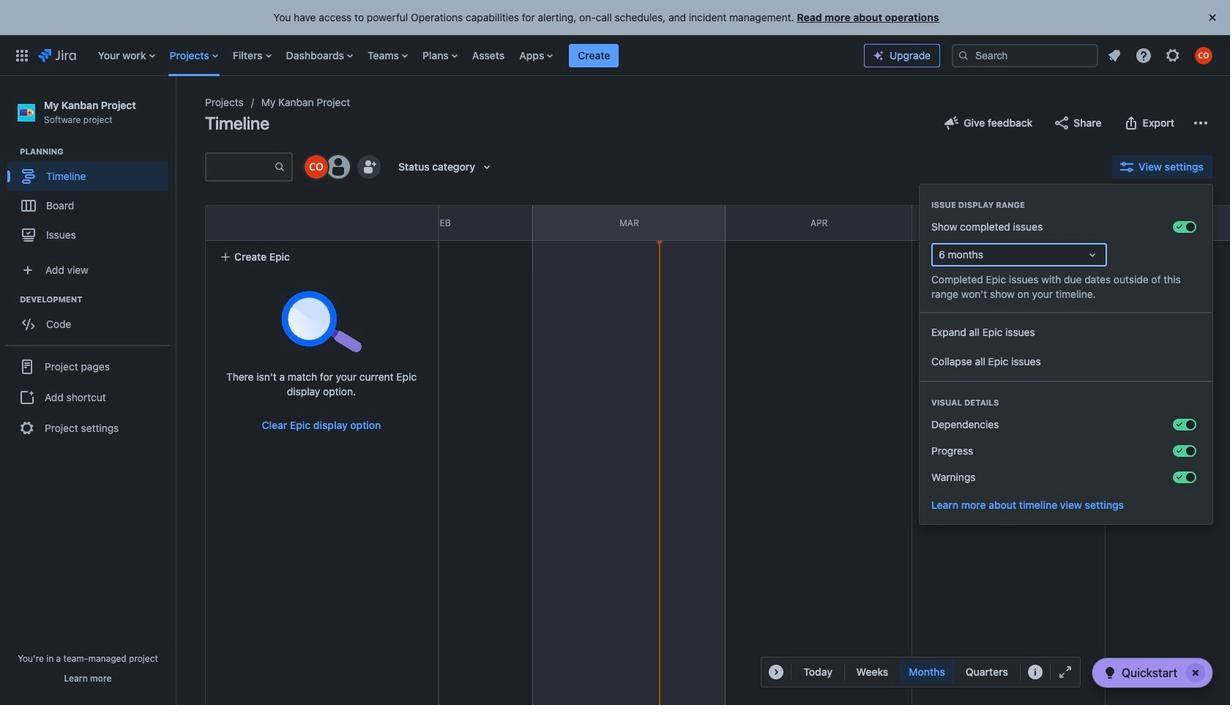 Task type: describe. For each thing, give the bounding box(es) containing it.
sidebar element
[[0, 76, 176, 705]]

row group inside the timeline 'grid'
[[205, 205, 438, 241]]

issue display range group
[[920, 185, 1213, 312]]

notifications image
[[1106, 47, 1123, 64]]

sidebar navigation image
[[160, 94, 192, 123]]

export icon image
[[1122, 114, 1140, 132]]

search image
[[958, 49, 970, 61]]

Search field
[[952, 44, 1099, 67]]

settings image
[[1164, 47, 1182, 64]]

help image
[[1135, 47, 1153, 64]]

Search timeline text field
[[207, 154, 274, 180]]

primary element
[[9, 35, 864, 76]]

open image
[[1084, 246, 1102, 264]]

planning image
[[2, 143, 20, 161]]

check image
[[1101, 664, 1119, 682]]

enter full screen image
[[1057, 664, 1074, 681]]

1 horizontal spatial list
[[1102, 42, 1222, 68]]

dismiss quickstart image
[[1184, 661, 1208, 685]]

0 horizontal spatial list
[[91, 35, 864, 76]]



Task type: vqa. For each thing, say whether or not it's contained in the screenshot.
and
no



Task type: locate. For each thing, give the bounding box(es) containing it.
column header inside the timeline 'grid'
[[160, 206, 353, 240]]

row group
[[205, 205, 438, 241]]

list
[[91, 35, 864, 76], [1102, 42, 1222, 68]]

timeline grid
[[160, 205, 1230, 705]]

add people image
[[360, 158, 378, 176]]

group
[[7, 146, 175, 254], [7, 294, 175, 344], [920, 312, 1213, 381], [6, 345, 170, 449], [848, 661, 1017, 684]]

your profile and settings image
[[1195, 47, 1213, 64]]

banner
[[0, 35, 1230, 76]]

appswitcher icon image
[[13, 47, 31, 64]]

development image
[[2, 291, 20, 308]]

jira image
[[38, 47, 76, 64], [38, 47, 76, 64]]

row
[[206, 206, 438, 241]]

None search field
[[952, 44, 1099, 67]]

visual details group
[[920, 381, 1213, 498]]

dismiss image
[[1204, 9, 1222, 26]]

row inside the timeline 'grid'
[[206, 206, 438, 241]]

heading
[[20, 146, 175, 158], [920, 199, 1213, 211], [20, 294, 175, 306], [920, 397, 1213, 409]]

column header
[[160, 206, 353, 240]]

list item
[[569, 35, 619, 76]]



